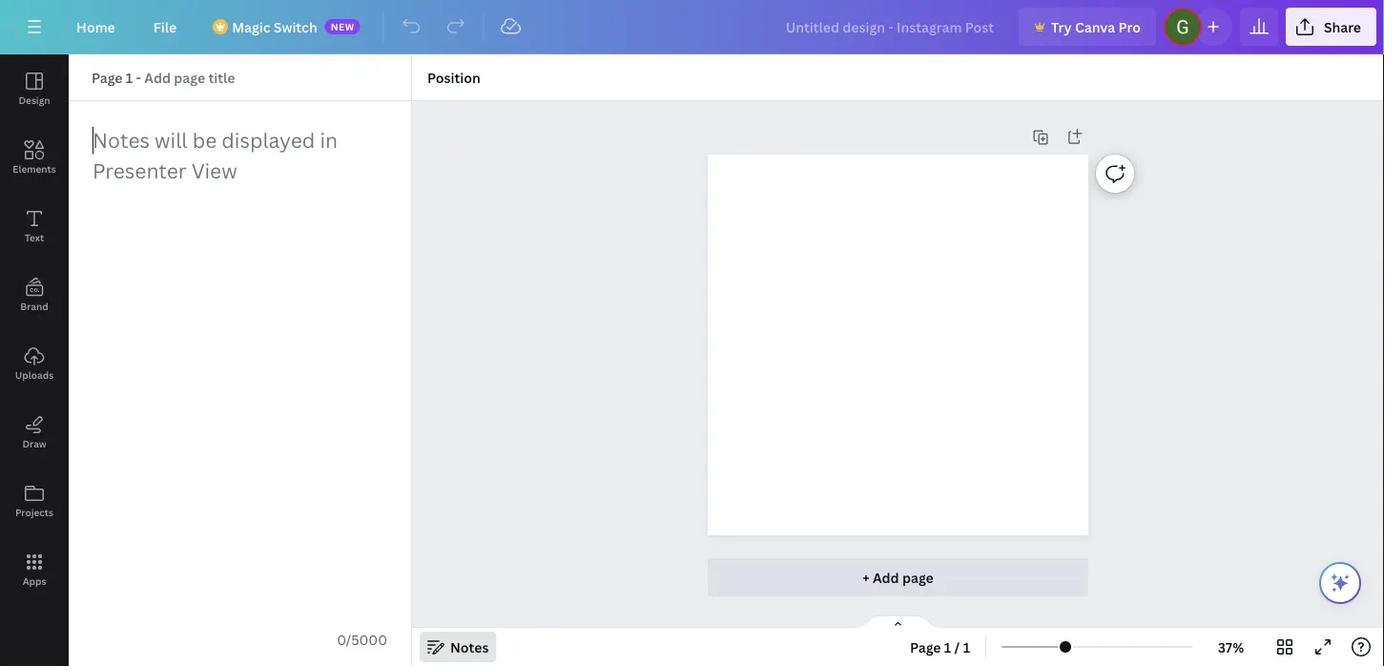 Task type: describe. For each thing, give the bounding box(es) containing it.
0 / 5000
[[337, 630, 387, 648]]

uploads
[[15, 368, 54, 381]]

position button
[[420, 62, 488, 93]]

pro
[[1119, 18, 1141, 36]]

magic
[[232, 18, 271, 36]]

file button
[[138, 8, 192, 46]]

+ add page
[[863, 568, 934, 586]]

design button
[[0, 54, 69, 123]]

37% button
[[1201, 632, 1263, 662]]

show pages image
[[853, 615, 944, 630]]

page
[[903, 568, 934, 586]]

page for page 1 -
[[92, 68, 123, 86]]

page for page 1 / 1
[[910, 638, 941, 656]]

projects button
[[0, 467, 69, 535]]

canva assistant image
[[1329, 572, 1352, 595]]

0
[[337, 630, 346, 648]]

37%
[[1218, 638, 1245, 656]]

1 horizontal spatial /
[[955, 638, 960, 656]]

elements
[[13, 162, 56, 175]]

main menu bar
[[0, 0, 1385, 54]]

0 horizontal spatial /
[[346, 630, 351, 648]]

Design title text field
[[771, 8, 1012, 46]]

text
[[25, 231, 44, 244]]

home link
[[61, 8, 131, 46]]

add
[[873, 568, 900, 586]]

new
[[331, 20, 355, 33]]

share
[[1324, 18, 1362, 36]]

apps button
[[0, 535, 69, 604]]

+ add page button
[[708, 558, 1089, 596]]

try canva pro
[[1052, 18, 1141, 36]]

brand
[[20, 300, 48, 313]]



Task type: locate. For each thing, give the bounding box(es) containing it.
0 horizontal spatial 1
[[126, 68, 133, 86]]

text button
[[0, 192, 69, 261]]

Notes will be displayed in Presenter View text field
[[70, 102, 410, 621]]

canva
[[1075, 18, 1116, 36]]

Page title text field
[[144, 66, 237, 89]]

+
[[863, 568, 870, 586]]

uploads button
[[0, 329, 69, 398]]

2 horizontal spatial 1
[[963, 638, 971, 656]]

share button
[[1286, 8, 1377, 46]]

try canva pro button
[[1019, 8, 1156, 46]]

projects
[[15, 506, 53, 519]]

side panel tab list
[[0, 54, 69, 604]]

1 for /
[[945, 638, 952, 656]]

position
[[428, 68, 481, 86]]

page
[[92, 68, 123, 86], [910, 638, 941, 656]]

design
[[19, 94, 50, 106]]

notes button
[[420, 632, 497, 662]]

elements button
[[0, 123, 69, 192]]

switch
[[274, 18, 317, 36]]

-
[[136, 68, 141, 86]]

page 1 / 1
[[910, 638, 971, 656]]

brand button
[[0, 261, 69, 329]]

file
[[153, 18, 177, 36]]

draw
[[22, 437, 46, 450]]

1
[[126, 68, 133, 86], [945, 638, 952, 656], [963, 638, 971, 656]]

page 1 -
[[92, 68, 144, 86]]

page down show pages 'image'
[[910, 638, 941, 656]]

0 out of 5,000 characters used element
[[337, 630, 387, 648]]

notes
[[450, 638, 489, 656]]

1 horizontal spatial 1
[[945, 638, 952, 656]]

page left -
[[92, 68, 123, 86]]

apps
[[23, 574, 46, 587]]

1 vertical spatial page
[[910, 638, 941, 656]]

magic switch
[[232, 18, 317, 36]]

draw button
[[0, 398, 69, 467]]

5000
[[351, 630, 387, 648]]

1 horizontal spatial page
[[910, 638, 941, 656]]

/
[[346, 630, 351, 648], [955, 638, 960, 656]]

0 vertical spatial page
[[92, 68, 123, 86]]

try
[[1052, 18, 1072, 36]]

1 for -
[[126, 68, 133, 86]]

0 horizontal spatial page
[[92, 68, 123, 86]]

home
[[76, 18, 115, 36]]



Task type: vqa. For each thing, say whether or not it's contained in the screenshot.
Page Title Text Box
yes



